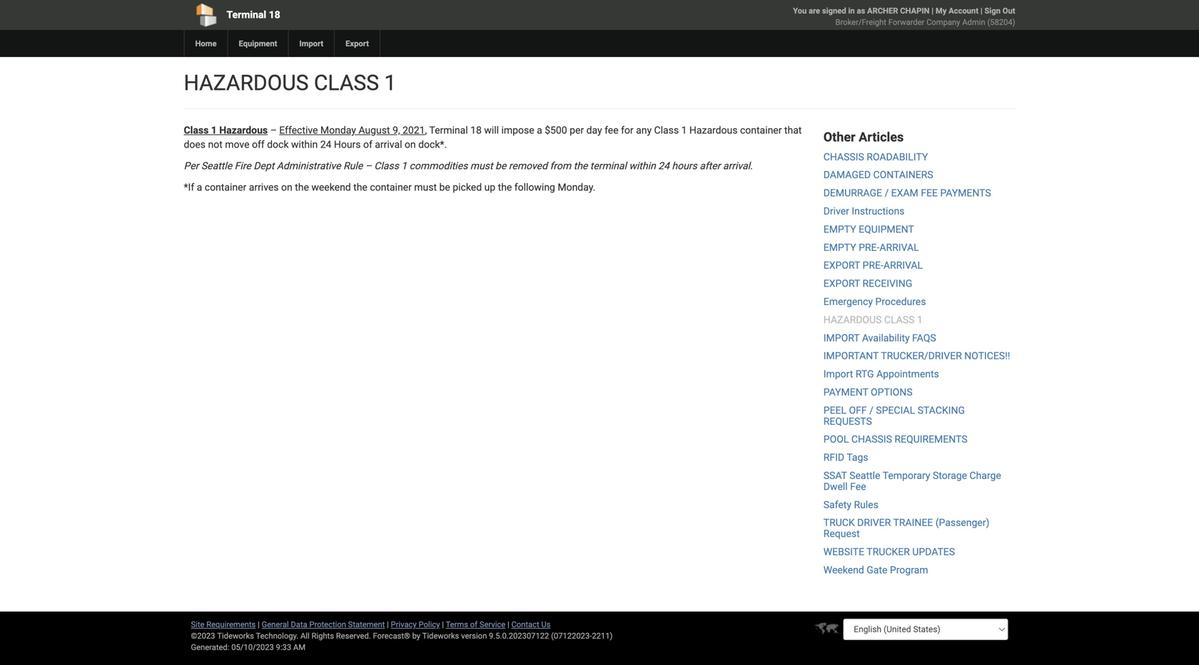 Task type: describe. For each thing, give the bounding box(es) containing it.
does
[[184, 139, 206, 151]]

0 vertical spatial hazardous
[[184, 70, 309, 96]]

options
[[871, 387, 913, 399]]

emergency
[[823, 296, 873, 308]]

ssat
[[823, 470, 847, 482]]

privacy policy link
[[391, 621, 440, 630]]

| up forecast®
[[387, 621, 389, 630]]

safety rules link
[[823, 499, 878, 511]]

on inside , terminal 18 will impose a $500 per day fee for any class 1 hazardous container that does not move off dock within 24 hours of arrival on dock*.
[[405, 139, 416, 151]]

statement
[[348, 621, 385, 630]]

service
[[479, 621, 505, 630]]

requirements
[[895, 434, 967, 446]]

not
[[208, 139, 223, 151]]

off
[[849, 405, 867, 417]]

ssat seattle temporary storage charge dwell fee link
[[823, 470, 1001, 493]]

| left "my"
[[932, 6, 934, 15]]

out
[[1003, 6, 1015, 15]]

damaged
[[823, 169, 871, 181]]

you
[[793, 6, 807, 15]]

special
[[876, 405, 915, 417]]

storage
[[933, 470, 967, 482]]

within inside , terminal 18 will impose a $500 per day fee for any class 1 hazardous container that does not move off dock within 24 hours of arrival on dock*.
[[291, 139, 318, 151]]

0 horizontal spatial be
[[439, 182, 450, 193]]

9.5.0.202307122
[[489, 632, 549, 641]]

equipment link
[[227, 30, 288, 57]]

up
[[484, 182, 495, 193]]

rtg
[[856, 369, 874, 380]]

archer
[[867, 6, 898, 15]]

1 horizontal spatial within
[[629, 160, 656, 172]]

rfid
[[823, 452, 844, 464]]

driver
[[823, 206, 849, 217]]

monday
[[320, 125, 356, 136]]

rules
[[854, 499, 878, 511]]

fee
[[605, 125, 619, 136]]

home link
[[184, 30, 227, 57]]

per
[[570, 125, 584, 136]]

terms
[[446, 621, 468, 630]]

roadability
[[867, 151, 928, 163]]

import inside other articles chassis roadability damaged containers demurrage / exam fee payments driver instructions empty equipment empty pre-arrival export pre-arrival export receiving emergency procedures hazardous class 1 import availability faqs important trucker/driver notices!! import rtg appointments payment options peel off / special stacking requests pool chassis requirements rfid tags ssat seattle temporary storage charge dwell fee safety rules truck driver trainee (passenger) request website trucker updates weekend gate program
[[823, 369, 853, 380]]

0 horizontal spatial a
[[197, 182, 202, 193]]

terminal inside , terminal 18 will impose a $500 per day fee for any class 1 hazardous container that does not move off dock within 24 hours of arrival on dock*.
[[429, 125, 468, 136]]

1 export from the top
[[823, 260, 860, 272]]

| left general
[[258, 621, 260, 630]]

import availability faqs link
[[823, 332, 936, 344]]

1 vertical spatial pre-
[[863, 260, 883, 272]]

class 1 hazardous – effective monday august 9, 2021
[[184, 125, 425, 136]]

articles
[[859, 130, 904, 145]]

the down rule
[[353, 182, 367, 193]]

weekend gate program link
[[823, 565, 928, 577]]

2021
[[403, 125, 425, 136]]

equipment
[[239, 39, 277, 48]]

stacking
[[918, 405, 965, 417]]

0 horizontal spatial on
[[281, 182, 292, 193]]

the right from
[[574, 160, 588, 172]]

demurrage / exam fee payments link
[[823, 187, 991, 199]]

0 vertical spatial must
[[470, 160, 493, 172]]

commodities
[[409, 160, 468, 172]]

technology.
[[256, 632, 298, 641]]

*if a container arrives on the weekend the container must be picked up the following monday.
[[184, 182, 595, 193]]

forecast®
[[373, 632, 410, 641]]

weekend
[[823, 565, 864, 577]]

per seattle fire dept administrative rule – class 1 commodities must be removed from the terminal within 24 hours after arrival.
[[184, 160, 753, 172]]

faqs
[[912, 332, 936, 344]]

0 vertical spatial be
[[495, 160, 506, 172]]

tideworks
[[422, 632, 459, 641]]

sign out link
[[984, 6, 1015, 15]]

a inside , terminal 18 will impose a $500 per day fee for any class 1 hazardous container that does not move off dock within 24 hours of arrival on dock*.
[[537, 125, 542, 136]]

1 vertical spatial arrival
[[883, 260, 923, 272]]

export link
[[334, 30, 380, 57]]

0 vertical spatial arrival
[[880, 242, 919, 254]]

my account link
[[936, 6, 978, 15]]

dock
[[267, 139, 289, 151]]

payment
[[823, 387, 868, 399]]

the down administrative
[[295, 182, 309, 193]]

1 vertical spatial chassis
[[851, 434, 892, 446]]

policy
[[419, 621, 440, 630]]

forwarder
[[888, 17, 924, 27]]

0 horizontal spatial container
[[205, 182, 246, 193]]

after
[[700, 160, 720, 172]]

container inside , terminal 18 will impose a $500 per day fee for any class 1 hazardous container that does not move off dock within 24 hours of arrival on dock*.
[[740, 125, 782, 136]]

1 vertical spatial 24
[[658, 160, 669, 172]]

broker/freight
[[835, 17, 886, 27]]

reserved.
[[336, 632, 371, 641]]

export
[[346, 39, 369, 48]]

hazardous inside , terminal 18 will impose a $500 per day fee for any class 1 hazardous container that does not move off dock within 24 hours of arrival on dock*.
[[689, 125, 738, 136]]

appointments
[[876, 369, 939, 380]]

©2023 tideworks
[[191, 632, 254, 641]]

hazardous class 1
[[184, 70, 396, 96]]

1 up 9,
[[384, 70, 396, 96]]

fee
[[921, 187, 938, 199]]

in
[[848, 6, 855, 15]]

driver
[[857, 518, 891, 529]]

0 vertical spatial seattle
[[201, 160, 232, 172]]

2 empty from the top
[[823, 242, 856, 254]]

terminal
[[590, 160, 627, 172]]

class inside other articles chassis roadability damaged containers demurrage / exam fee payments driver instructions empty equipment empty pre-arrival export pre-arrival export receiving emergency procedures hazardous class 1 import availability faqs important trucker/driver notices!! import rtg appointments payment options peel off / special stacking requests pool chassis requirements rfid tags ssat seattle temporary storage charge dwell fee safety rules truck driver trainee (passenger) request website trucker updates weekend gate program
[[884, 314, 915, 326]]

arrival.
[[723, 160, 753, 172]]

truck
[[823, 518, 855, 529]]

website
[[823, 547, 864, 558]]



Task type: vqa. For each thing, say whether or not it's contained in the screenshot.
the top the –
yes



Task type: locate. For each thing, give the bounding box(es) containing it.
export up export receiving "link"
[[823, 260, 860, 272]]

0 vertical spatial on
[[405, 139, 416, 151]]

class down arrival
[[374, 160, 399, 172]]

arrival up receiving
[[883, 260, 923, 272]]

18 up equipment
[[269, 9, 280, 21]]

hazardous
[[219, 125, 268, 136], [689, 125, 738, 136]]

site requirements link
[[191, 621, 256, 630]]

charge
[[970, 470, 1001, 482]]

hazardous down emergency
[[823, 314, 882, 326]]

1 horizontal spatial 18
[[470, 125, 482, 136]]

1 horizontal spatial a
[[537, 125, 542, 136]]

terms of service link
[[446, 621, 505, 630]]

following
[[514, 182, 555, 193]]

pool
[[823, 434, 849, 446]]

day
[[586, 125, 602, 136]]

from
[[550, 160, 571, 172]]

2 horizontal spatial container
[[740, 125, 782, 136]]

updates
[[912, 547, 955, 558]]

0 horizontal spatial import
[[299, 39, 323, 48]]

1 vertical spatial 18
[[470, 125, 482, 136]]

– up dock at the left of page
[[270, 125, 277, 136]]

0 horizontal spatial /
[[869, 405, 873, 417]]

24
[[320, 139, 331, 151], [658, 160, 669, 172]]

the right up
[[498, 182, 512, 193]]

0 vertical spatial class
[[314, 70, 379, 96]]

9,
[[393, 125, 400, 136]]

1 up not
[[211, 125, 217, 136]]

pool chassis requirements link
[[823, 434, 967, 446]]

18 left will
[[470, 125, 482, 136]]

arrives
[[249, 182, 279, 193]]

0 horizontal spatial must
[[414, 182, 437, 193]]

$500
[[545, 125, 567, 136]]

0 horizontal spatial 24
[[320, 139, 331, 151]]

1 horizontal spatial hazardous
[[823, 314, 882, 326]]

exam
[[891, 187, 918, 199]]

be up up
[[495, 160, 506, 172]]

0 vertical spatial 24
[[320, 139, 331, 151]]

1 up 'hours' in the top right of the page
[[681, 125, 687, 136]]

2 hazardous from the left
[[689, 125, 738, 136]]

driver instructions link
[[823, 206, 905, 217]]

off
[[252, 139, 265, 151]]

/ left exam
[[885, 187, 889, 199]]

0 horizontal spatial of
[[363, 139, 372, 151]]

1 horizontal spatial import
[[823, 369, 853, 380]]

emergency procedures link
[[823, 296, 926, 308]]

admin
[[962, 17, 985, 27]]

1 horizontal spatial on
[[405, 139, 416, 151]]

1 vertical spatial terminal
[[429, 125, 468, 136]]

1 horizontal spatial must
[[470, 160, 493, 172]]

privacy
[[391, 621, 417, 630]]

per
[[184, 160, 199, 172]]

1 vertical spatial must
[[414, 182, 437, 193]]

signed
[[822, 6, 846, 15]]

1
[[384, 70, 396, 96], [211, 125, 217, 136], [681, 125, 687, 136], [401, 160, 407, 172], [917, 314, 923, 326]]

0 horizontal spatial class
[[314, 70, 379, 96]]

0 horizontal spatial class
[[184, 125, 209, 136]]

for
[[621, 125, 634, 136]]

contact us link
[[511, 621, 551, 630]]

general
[[262, 621, 289, 630]]

general data protection statement link
[[262, 621, 385, 630]]

1 vertical spatial a
[[197, 182, 202, 193]]

| up tideworks
[[442, 621, 444, 630]]

| left sign
[[980, 6, 982, 15]]

terminal 18
[[227, 9, 280, 21]]

hazardous down equipment link
[[184, 70, 309, 96]]

1 vertical spatial within
[[629, 160, 656, 172]]

/ right off
[[869, 405, 873, 417]]

2 export from the top
[[823, 278, 860, 290]]

tags
[[847, 452, 868, 464]]

effective
[[279, 125, 318, 136]]

request
[[823, 529, 860, 540]]

dept
[[254, 160, 274, 172]]

class inside , terminal 18 will impose a $500 per day fee for any class 1 hazardous container that does not move off dock within 24 hours of arrival on dock*.
[[654, 125, 679, 136]]

1 hazardous from the left
[[219, 125, 268, 136]]

company
[[926, 17, 960, 27]]

receiving
[[863, 278, 912, 290]]

picked
[[453, 182, 482, 193]]

0 horizontal spatial seattle
[[201, 160, 232, 172]]

0 vertical spatial 18
[[269, 9, 280, 21]]

export receiving link
[[823, 278, 912, 290]]

hazardous inside other articles chassis roadability damaged containers demurrage / exam fee payments driver instructions empty equipment empty pre-arrival export pre-arrival export receiving emergency procedures hazardous class 1 import availability faqs important trucker/driver notices!! import rtg appointments payment options peel off / special stacking requests pool chassis requirements rfid tags ssat seattle temporary storage charge dwell fee safety rules truck driver trainee (passenger) request website trucker updates weekend gate program
[[823, 314, 882, 326]]

be
[[495, 160, 506, 172], [439, 182, 450, 193]]

within
[[291, 139, 318, 151], [629, 160, 656, 172]]

1 empty from the top
[[823, 224, 856, 235]]

0 vertical spatial pre-
[[859, 242, 880, 254]]

rule
[[343, 160, 363, 172]]

1 inside , terminal 18 will impose a $500 per day fee for any class 1 hazardous container that does not move off dock within 24 hours of arrival on dock*.
[[681, 125, 687, 136]]

hazardous up move
[[219, 125, 268, 136]]

other articles chassis roadability damaged containers demurrage / exam fee payments driver instructions empty equipment empty pre-arrival export pre-arrival export receiving emergency procedures hazardous class 1 import availability faqs important trucker/driver notices!! import rtg appointments payment options peel off / special stacking requests pool chassis requirements rfid tags ssat seattle temporary storage charge dwell fee safety rules truck driver trainee (passenger) request website trucker updates weekend gate program
[[823, 130, 1010, 577]]

fee
[[850, 481, 866, 493]]

0 horizontal spatial hazardous
[[184, 70, 309, 96]]

a right *if at the left top
[[197, 182, 202, 193]]

1 vertical spatial /
[[869, 405, 873, 417]]

0 horizontal spatial terminal
[[227, 9, 266, 21]]

1 vertical spatial be
[[439, 182, 450, 193]]

seattle down tags
[[849, 470, 880, 482]]

must down commodities on the left top of the page
[[414, 182, 437, 193]]

requirements
[[206, 621, 256, 630]]

container down fire
[[205, 182, 246, 193]]

1 horizontal spatial /
[[885, 187, 889, 199]]

1 up the faqs
[[917, 314, 923, 326]]

trainee
[[893, 518, 933, 529]]

1 vertical spatial hazardous
[[823, 314, 882, 326]]

payment options link
[[823, 387, 913, 399]]

dwell
[[823, 481, 848, 493]]

24 down monday
[[320, 139, 331, 151]]

on right arrives
[[281, 182, 292, 193]]

by
[[412, 632, 420, 641]]

1 horizontal spatial seattle
[[849, 470, 880, 482]]

import up hazardous class 1 at the left of the page
[[299, 39, 323, 48]]

1 inside other articles chassis roadability damaged containers demurrage / exam fee payments driver instructions empty equipment empty pre-arrival export pre-arrival export receiving emergency procedures hazardous class 1 import availability faqs important trucker/driver notices!! import rtg appointments payment options peel off / special stacking requests pool chassis requirements rfid tags ssat seattle temporary storage charge dwell fee safety rules truck driver trainee (passenger) request website trucker updates weekend gate program
[[917, 314, 923, 326]]

1 horizontal spatial class
[[374, 160, 399, 172]]

9:33
[[276, 643, 291, 653]]

monday.
[[558, 182, 595, 193]]

24 left 'hours' in the top right of the page
[[658, 160, 669, 172]]

equipment
[[859, 224, 914, 235]]

container left that
[[740, 125, 782, 136]]

*if
[[184, 182, 194, 193]]

1 horizontal spatial be
[[495, 160, 506, 172]]

terminal up equipment link
[[227, 9, 266, 21]]

class up does
[[184, 125, 209, 136]]

0 vertical spatial of
[[363, 139, 372, 151]]

0 horizontal spatial hazardous
[[219, 125, 268, 136]]

1 horizontal spatial of
[[470, 621, 477, 630]]

of down august
[[363, 139, 372, 151]]

my
[[936, 6, 947, 15]]

1 vertical spatial of
[[470, 621, 477, 630]]

0 vertical spatial –
[[270, 125, 277, 136]]

class down "procedures"
[[884, 314, 915, 326]]

within right the terminal
[[629, 160, 656, 172]]

0 vertical spatial terminal
[[227, 9, 266, 21]]

of inside , terminal 18 will impose a $500 per day fee for any class 1 hazardous container that does not move off dock within 24 hours of arrival on dock*.
[[363, 139, 372, 151]]

within down class 1 hazardous – effective monday august 9, 2021
[[291, 139, 318, 151]]

1 up *if a container arrives on the weekend the container must be picked up the following monday. on the top left of the page
[[401, 160, 407, 172]]

arrival
[[375, 139, 402, 151]]

2 horizontal spatial class
[[654, 125, 679, 136]]

import up payment
[[823, 369, 853, 380]]

of up version
[[470, 621, 477, 630]]

0 vertical spatial within
[[291, 139, 318, 151]]

– right rule
[[365, 160, 372, 172]]

1 horizontal spatial container
[[370, 182, 412, 193]]

of inside 'site requirements | general data protection statement | privacy policy | terms of service | contact us ©2023 tideworks technology. all rights reserved. forecast® by tideworks version 9.5.0.202307122 (07122023-2211) generated: 05/10/2023 9:33 am'
[[470, 621, 477, 630]]

1 horizontal spatial 24
[[658, 160, 669, 172]]

empty pre-arrival link
[[823, 242, 919, 254]]

1 horizontal spatial hazardous
[[689, 125, 738, 136]]

removed
[[509, 160, 547, 172]]

hours
[[334, 139, 361, 151]]

0 vertical spatial export
[[823, 260, 860, 272]]

0 vertical spatial empty
[[823, 224, 856, 235]]

rfid tags link
[[823, 452, 868, 464]]

home
[[195, 39, 217, 48]]

export up emergency
[[823, 278, 860, 290]]

1 vertical spatial export
[[823, 278, 860, 290]]

pre- down empty pre-arrival link
[[863, 260, 883, 272]]

1 vertical spatial class
[[884, 314, 915, 326]]

important
[[823, 351, 879, 362]]

container down arrival
[[370, 182, 412, 193]]

1 vertical spatial import
[[823, 369, 853, 380]]

the
[[574, 160, 588, 172], [295, 182, 309, 193], [353, 182, 367, 193], [498, 182, 512, 193]]

1 vertical spatial empty
[[823, 242, 856, 254]]

–
[[270, 125, 277, 136], [365, 160, 372, 172]]

you are signed in as archer chapin | my account | sign out broker/freight forwarder company admin (58204)
[[793, 6, 1015, 27]]

a left the $500
[[537, 125, 542, 136]]

1 vertical spatial –
[[365, 160, 372, 172]]

0 horizontal spatial 18
[[269, 9, 280, 21]]

0 horizontal spatial within
[[291, 139, 318, 151]]

any
[[636, 125, 652, 136]]

hazardous up the after
[[689, 125, 738, 136]]

terminal 18 link
[[184, 0, 518, 30]]

chassis up tags
[[851, 434, 892, 446]]

24 inside , terminal 18 will impose a $500 per day fee for any class 1 hazardous container that does not move off dock within 24 hours of arrival on dock*.
[[320, 139, 331, 151]]

class down the export link
[[314, 70, 379, 96]]

instructions
[[852, 206, 905, 217]]

chassis up damaged in the right of the page
[[823, 151, 864, 163]]

0 vertical spatial import
[[299, 39, 323, 48]]

1 horizontal spatial –
[[365, 160, 372, 172]]

temporary
[[883, 470, 930, 482]]

be down commodities on the left top of the page
[[439, 182, 450, 193]]

1 vertical spatial seattle
[[849, 470, 880, 482]]

weekend
[[311, 182, 351, 193]]

will
[[484, 125, 499, 136]]

1 vertical spatial on
[[281, 182, 292, 193]]

hours
[[672, 160, 697, 172]]

procedures
[[875, 296, 926, 308]]

import rtg appointments link
[[823, 369, 939, 380]]

data
[[291, 621, 307, 630]]

that
[[784, 125, 802, 136]]

arrival down equipment
[[880, 242, 919, 254]]

18 inside , terminal 18 will impose a $500 per day fee for any class 1 hazardous container that does not move off dock within 24 hours of arrival on dock*.
[[470, 125, 482, 136]]

on down 2021
[[405, 139, 416, 151]]

export pre-arrival link
[[823, 260, 923, 272]]

empty down driver
[[823, 224, 856, 235]]

must up up
[[470, 160, 493, 172]]

peel off / special stacking requests link
[[823, 405, 965, 428]]

import link
[[288, 30, 334, 57]]

program
[[890, 565, 928, 577]]

class right any
[[654, 125, 679, 136]]

0 horizontal spatial –
[[270, 125, 277, 136]]

trucker/driver
[[881, 351, 962, 362]]

(passenger)
[[935, 518, 989, 529]]

pre- down empty equipment link
[[859, 242, 880, 254]]

,
[[425, 125, 427, 136]]

seattle inside other articles chassis roadability damaged containers demurrage / exam fee payments driver instructions empty equipment empty pre-arrival export pre-arrival export receiving emergency procedures hazardous class 1 import availability faqs important trucker/driver notices!! import rtg appointments payment options peel off / special stacking requests pool chassis requirements rfid tags ssat seattle temporary storage charge dwell fee safety rules truck driver trainee (passenger) request website trucker updates weekend gate program
[[849, 470, 880, 482]]

| up 9.5.0.202307122
[[507, 621, 509, 630]]

empty down empty equipment link
[[823, 242, 856, 254]]

terminal up dock*.
[[429, 125, 468, 136]]

18
[[269, 9, 280, 21], [470, 125, 482, 136]]

seattle down not
[[201, 160, 232, 172]]

0 vertical spatial a
[[537, 125, 542, 136]]

1 horizontal spatial terminal
[[429, 125, 468, 136]]

0 vertical spatial chassis
[[823, 151, 864, 163]]

0 vertical spatial /
[[885, 187, 889, 199]]

are
[[809, 6, 820, 15]]

(07122023-
[[551, 632, 592, 641]]

1 horizontal spatial class
[[884, 314, 915, 326]]



